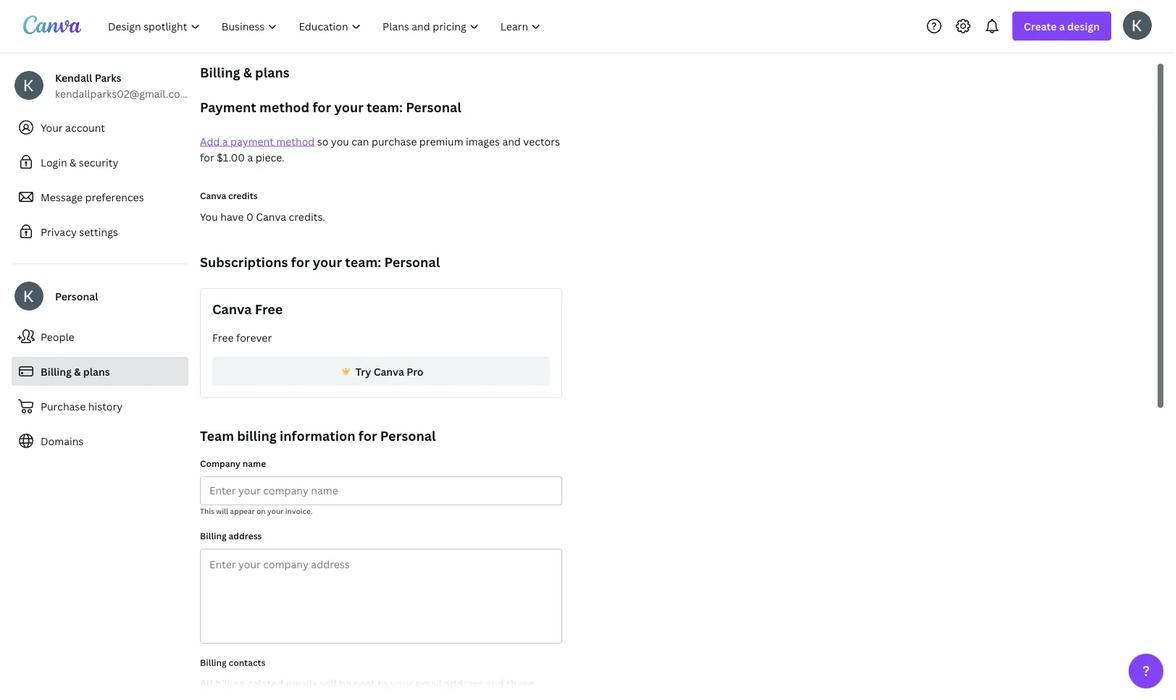 Task type: vqa. For each thing, say whether or not it's contained in the screenshot.
&
yes



Task type: describe. For each thing, give the bounding box(es) containing it.
this
[[200, 506, 214, 516]]

team billing information for personal
[[200, 427, 436, 445]]

purchase history
[[41, 400, 123, 413]]

contacts inside all billing-related emails will be sent to your email address and these billing contacts
[[232, 693, 275, 701]]

can
[[352, 134, 369, 148]]

0 vertical spatial &
[[243, 63, 252, 81]]

account
[[65, 121, 105, 134]]

will inside all billing-related emails will be sent to your email address and these billing contacts
[[320, 677, 337, 691]]

images
[[466, 134, 500, 148]]

you
[[331, 134, 349, 148]]

a for payment
[[222, 134, 228, 148]]

purchase
[[372, 134, 417, 148]]

people
[[41, 330, 74, 344]]

a inside so you can purchase premium images and vectors for $1.00 a piece.
[[247, 150, 253, 164]]

payment method for your team: personal
[[200, 98, 461, 116]]

your right on
[[267, 506, 284, 516]]

information
[[280, 427, 355, 445]]

company
[[200, 458, 240, 469]]

message preferences link
[[12, 183, 188, 212]]

your down credits.
[[313, 253, 342, 271]]

billing down people
[[41, 365, 72, 379]]

company name
[[200, 458, 266, 469]]

a for design
[[1059, 19, 1065, 33]]

canva free
[[212, 300, 283, 318]]

payment
[[200, 98, 256, 116]]

related
[[249, 677, 283, 691]]

so you can purchase premium images and vectors for $1.00 a piece.
[[200, 134, 560, 164]]

try canva pro button
[[212, 357, 550, 386]]

your inside all billing-related emails will be sent to your email address and these billing contacts
[[390, 677, 413, 691]]

create a design
[[1024, 19, 1100, 33]]

history
[[88, 400, 123, 413]]

have
[[220, 210, 244, 224]]

add a payment method link
[[200, 134, 315, 148]]

purchase
[[41, 400, 86, 413]]

emails
[[286, 677, 317, 691]]

message preferences
[[41, 190, 144, 204]]

sent
[[354, 677, 375, 691]]

kendall parks image
[[1123, 11, 1152, 40]]

premium
[[419, 134, 463, 148]]

1 vertical spatial team:
[[345, 253, 381, 271]]

login & security link
[[12, 148, 188, 177]]

0 horizontal spatial free
[[212, 331, 234, 344]]

all billing-related emails will be sent to your email address and these billing contacts
[[200, 677, 534, 701]]

vectors
[[523, 134, 560, 148]]

add a payment method
[[200, 134, 315, 148]]

kendallparks02@gmail.com
[[55, 87, 189, 100]]

canva up the you
[[200, 189, 226, 201]]

domains
[[41, 434, 84, 448]]

canva inside button
[[374, 365, 404, 379]]

0 vertical spatial billing
[[237, 427, 277, 445]]

preferences
[[85, 190, 144, 204]]

be
[[339, 677, 351, 691]]

billing down this
[[200, 530, 227, 542]]

canva credits
[[200, 189, 258, 201]]

message
[[41, 190, 83, 204]]

invoice.
[[285, 506, 313, 516]]

all
[[200, 677, 213, 691]]

billing & plans link
[[12, 357, 188, 386]]

credits
[[228, 189, 258, 201]]

your up you
[[334, 98, 363, 116]]

0 vertical spatial team:
[[367, 98, 403, 116]]

canva up free forever
[[212, 300, 252, 318]]

Enter your company address text field
[[201, 550, 561, 643]]

for down credits.
[[291, 253, 310, 271]]

this will appear on your invoice.
[[200, 506, 313, 516]]

your account
[[41, 121, 105, 134]]

billing inside all billing-related emails will be sent to your email address and these billing contacts
[[200, 693, 230, 701]]

to
[[378, 677, 388, 691]]

team
[[200, 427, 234, 445]]

security
[[79, 155, 118, 169]]

subscriptions
[[200, 253, 288, 271]]

and inside all billing-related emails will be sent to your email address and these billing contacts
[[485, 677, 504, 691]]

address inside all billing-related emails will be sent to your email address and these billing contacts
[[444, 677, 483, 691]]



Task type: locate. For each thing, give the bounding box(es) containing it.
top level navigation element
[[99, 12, 553, 41]]

0 vertical spatial a
[[1059, 19, 1065, 33]]

1 vertical spatial plans
[[83, 365, 110, 379]]

login
[[41, 155, 67, 169]]

2 vertical spatial &
[[74, 365, 81, 379]]

address right the 'email'
[[444, 677, 483, 691]]

0 horizontal spatial will
[[216, 506, 228, 516]]

a right the 'add'
[[222, 134, 228, 148]]

1 vertical spatial method
[[276, 134, 315, 148]]

appear
[[230, 506, 255, 516]]

plans
[[255, 63, 290, 81], [83, 365, 110, 379]]

& right login
[[70, 155, 76, 169]]

0 horizontal spatial a
[[222, 134, 228, 148]]

&
[[243, 63, 252, 81], [70, 155, 76, 169], [74, 365, 81, 379]]

contacts
[[229, 657, 266, 669], [232, 693, 275, 701]]

for down the 'add'
[[200, 150, 214, 164]]

privacy settings
[[41, 225, 118, 239]]

0 vertical spatial address
[[229, 530, 262, 542]]

kendall
[[55, 71, 92, 84]]

1 vertical spatial address
[[444, 677, 483, 691]]

plans down people link
[[83, 365, 110, 379]]

your right to
[[390, 677, 413, 691]]

method
[[259, 98, 309, 116], [276, 134, 315, 148]]

a down payment
[[247, 150, 253, 164]]

a inside dropdown button
[[1059, 19, 1065, 33]]

canva
[[200, 189, 226, 201], [256, 210, 286, 224], [212, 300, 252, 318], [374, 365, 404, 379]]

on
[[257, 506, 266, 516]]

create a design button
[[1012, 12, 1111, 41]]

billing-
[[215, 677, 249, 691]]

1 vertical spatial a
[[222, 134, 228, 148]]

name
[[243, 458, 266, 469]]

0 vertical spatial and
[[502, 134, 521, 148]]

for up so
[[313, 98, 331, 116]]

add
[[200, 134, 220, 148]]

for right the information
[[358, 427, 377, 445]]

1 vertical spatial contacts
[[232, 693, 275, 701]]

1 vertical spatial will
[[320, 677, 337, 691]]

1 horizontal spatial a
[[247, 150, 253, 164]]

email
[[415, 677, 442, 691]]

0 vertical spatial billing & plans
[[200, 63, 290, 81]]

0 horizontal spatial plans
[[83, 365, 110, 379]]

1 vertical spatial billing & plans
[[41, 365, 110, 379]]

your
[[334, 98, 363, 116], [313, 253, 342, 271], [267, 506, 284, 516], [390, 677, 413, 691]]

1 horizontal spatial will
[[320, 677, 337, 691]]

billing
[[237, 427, 277, 445], [200, 693, 230, 701]]

a left design
[[1059, 19, 1065, 33]]

free left 'forever'
[[212, 331, 234, 344]]

& for billing & plans link
[[74, 365, 81, 379]]

0 vertical spatial free
[[255, 300, 283, 318]]

forever
[[236, 331, 272, 344]]

billing & plans up payment on the top of the page
[[200, 63, 290, 81]]

privacy settings link
[[12, 217, 188, 246]]

billing contacts
[[200, 657, 266, 669]]

these
[[506, 677, 534, 691]]

and
[[502, 134, 521, 148], [485, 677, 504, 691]]

contacts up billing-
[[229, 657, 266, 669]]

piece.
[[256, 150, 285, 164]]

and left these
[[485, 677, 504, 691]]

billing up name
[[237, 427, 277, 445]]

0 vertical spatial plans
[[255, 63, 290, 81]]

payment
[[230, 134, 274, 148]]

method left so
[[276, 134, 315, 148]]

your account link
[[12, 113, 188, 142]]

contacts down related
[[232, 693, 275, 701]]

try
[[356, 365, 371, 379]]

so
[[317, 134, 328, 148]]

billing address
[[200, 530, 262, 542]]

& up purchase history
[[74, 365, 81, 379]]

and inside so you can purchase premium images and vectors for $1.00 a piece.
[[502, 134, 521, 148]]

domains link
[[12, 427, 188, 456]]

$1.00
[[217, 150, 245, 164]]

subscriptions for your team: personal
[[200, 253, 440, 271]]

0 vertical spatial method
[[259, 98, 309, 116]]

privacy
[[41, 225, 77, 239]]

0 vertical spatial contacts
[[229, 657, 266, 669]]

& up payment on the top of the page
[[243, 63, 252, 81]]

plans up payment on the top of the page
[[255, 63, 290, 81]]

0 horizontal spatial address
[[229, 530, 262, 542]]

1 horizontal spatial address
[[444, 677, 483, 691]]

billing & plans
[[200, 63, 290, 81], [41, 365, 110, 379]]

people link
[[12, 322, 188, 351]]

will left be
[[320, 677, 337, 691]]

0 horizontal spatial billing
[[200, 693, 230, 701]]

free forever
[[212, 331, 272, 344]]

free up 'forever'
[[255, 300, 283, 318]]

Enter your company name text field
[[209, 477, 553, 505]]

purchase history link
[[12, 392, 188, 421]]

2 horizontal spatial a
[[1059, 19, 1065, 33]]

& for login & security link
[[70, 155, 76, 169]]

pro
[[407, 365, 424, 379]]

1 horizontal spatial billing & plans
[[200, 63, 290, 81]]

for inside so you can purchase premium images and vectors for $1.00 a piece.
[[200, 150, 214, 164]]

1 horizontal spatial billing
[[237, 427, 277, 445]]

personal
[[406, 98, 461, 116], [384, 253, 440, 271], [55, 289, 98, 303], [380, 427, 436, 445]]

you have 0 canva credits.
[[200, 210, 325, 224]]

credits.
[[289, 210, 325, 224]]

1 horizontal spatial free
[[255, 300, 283, 318]]

0 vertical spatial will
[[216, 506, 228, 516]]

design
[[1067, 19, 1100, 33]]

kendall parks kendallparks02@gmail.com
[[55, 71, 189, 100]]

team:
[[367, 98, 403, 116], [345, 253, 381, 271]]

your
[[41, 121, 63, 134]]

login & security
[[41, 155, 118, 169]]

billing up all
[[200, 657, 227, 669]]

will right this
[[216, 506, 228, 516]]

create
[[1024, 19, 1057, 33]]

billing & plans up purchase history
[[41, 365, 110, 379]]

method up add a payment method
[[259, 98, 309, 116]]

2 vertical spatial a
[[247, 150, 253, 164]]

and right images
[[502, 134, 521, 148]]

canva right try
[[374, 365, 404, 379]]

parks
[[95, 71, 121, 84]]

will
[[216, 506, 228, 516], [320, 677, 337, 691]]

1 horizontal spatial plans
[[255, 63, 290, 81]]

1 vertical spatial and
[[485, 677, 504, 691]]

billing up payment on the top of the page
[[200, 63, 240, 81]]

try canva pro
[[356, 365, 424, 379]]

address
[[229, 530, 262, 542], [444, 677, 483, 691]]

you
[[200, 210, 218, 224]]

canva right 0
[[256, 210, 286, 224]]

address down appear
[[229, 530, 262, 542]]

billing down all
[[200, 693, 230, 701]]

0 horizontal spatial billing & plans
[[41, 365, 110, 379]]

free
[[255, 300, 283, 318], [212, 331, 234, 344]]

1 vertical spatial billing
[[200, 693, 230, 701]]

1 vertical spatial &
[[70, 155, 76, 169]]

billing
[[200, 63, 240, 81], [41, 365, 72, 379], [200, 530, 227, 542], [200, 657, 227, 669]]

billing & plans inside billing & plans link
[[41, 365, 110, 379]]

settings
[[79, 225, 118, 239]]

0
[[246, 210, 253, 224]]

1 vertical spatial free
[[212, 331, 234, 344]]



